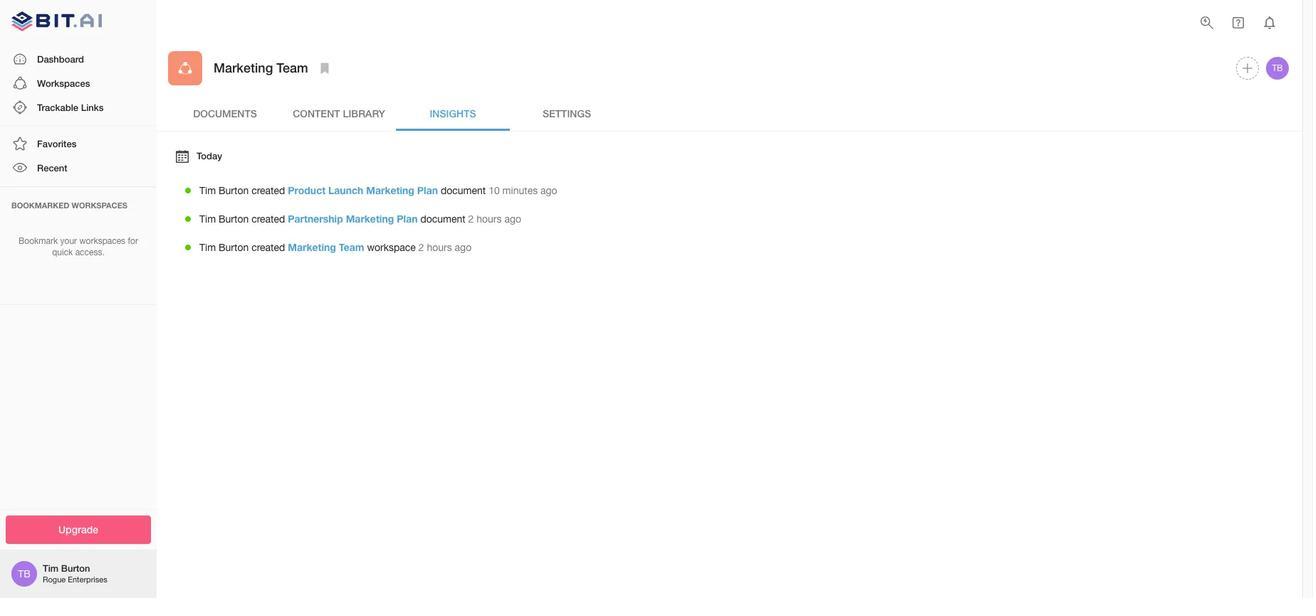 Task type: locate. For each thing, give the bounding box(es) containing it.
team
[[277, 60, 308, 76], [339, 241, 364, 253]]

tab list
[[168, 97, 1291, 131]]

team down partnership marketing plan link
[[339, 241, 364, 253]]

3 created from the top
[[251, 242, 285, 253]]

0 vertical spatial hours
[[477, 213, 502, 225]]

upgrade button
[[6, 516, 151, 545]]

tb button
[[1264, 55, 1291, 82]]

2 vertical spatial ago
[[455, 242, 472, 253]]

today
[[197, 150, 222, 162]]

content
[[293, 107, 340, 119]]

burton for product launch marketing plan
[[219, 185, 249, 196]]

0 vertical spatial created
[[251, 185, 285, 196]]

burton for partnership marketing plan
[[219, 213, 249, 225]]

1 vertical spatial created
[[251, 213, 285, 225]]

settings link
[[510, 97, 624, 131]]

document
[[441, 185, 486, 196], [420, 213, 465, 225]]

minutes
[[502, 185, 538, 196]]

tim inside tim burton created partnership marketing plan document 2 hours ago
[[199, 213, 216, 225]]

plan up workspace
[[397, 213, 418, 225]]

marketing team
[[214, 60, 308, 76]]

hours
[[477, 213, 502, 225], [427, 242, 452, 253]]

burton inside 'tim burton created marketing team workspace 2 hours ago'
[[219, 242, 249, 253]]

burton inside tim burton created product launch marketing plan document 10 minutes ago
[[219, 185, 249, 196]]

content library
[[293, 107, 385, 119]]

ago inside 'tim burton created marketing team workspace 2 hours ago'
[[455, 242, 472, 253]]

tim for partnership marketing plan
[[199, 213, 216, 225]]

document down tim burton created product launch marketing plan document 10 minutes ago
[[420, 213, 465, 225]]

created inside tim burton created partnership marketing plan document 2 hours ago
[[251, 213, 285, 225]]

partnership
[[288, 213, 343, 225]]

hours down 10 at the left of the page
[[477, 213, 502, 225]]

0 vertical spatial document
[[441, 185, 486, 196]]

created
[[251, 185, 285, 196], [251, 213, 285, 225], [251, 242, 285, 253]]

product launch marketing plan link
[[288, 184, 438, 196]]

document left 10 at the left of the page
[[441, 185, 486, 196]]

1 horizontal spatial tb
[[1272, 63, 1283, 73]]

favorites button
[[0, 132, 157, 156]]

tim inside tim burton created product launch marketing plan document 10 minutes ago
[[199, 185, 216, 196]]

1 vertical spatial hours
[[427, 242, 452, 253]]

1 horizontal spatial hours
[[477, 213, 502, 225]]

created inside tim burton created product launch marketing plan document 10 minutes ago
[[251, 185, 285, 196]]

1 vertical spatial document
[[420, 213, 465, 225]]

created left product in the left of the page
[[251, 185, 285, 196]]

marketing team link
[[288, 241, 364, 253]]

insights
[[430, 107, 476, 119]]

access.
[[75, 248, 105, 258]]

bookmarked workspaces
[[11, 200, 127, 210]]

0 horizontal spatial ago
[[455, 242, 472, 253]]

tim inside tim burton rogue enterprises
[[43, 563, 59, 575]]

team left bookmark icon
[[277, 60, 308, 76]]

2 inside tim burton created partnership marketing plan document 2 hours ago
[[468, 213, 474, 225]]

1 vertical spatial team
[[339, 241, 364, 253]]

trackable links button
[[0, 95, 157, 120]]

2
[[468, 213, 474, 225], [419, 242, 424, 253]]

trackable
[[37, 102, 78, 113]]

favorites
[[37, 138, 76, 150]]

ago inside tim burton created product launch marketing plan document 10 minutes ago
[[540, 185, 557, 196]]

burton inside tim burton created partnership marketing plan document 2 hours ago
[[219, 213, 249, 225]]

burton
[[219, 185, 249, 196], [219, 213, 249, 225], [219, 242, 249, 253], [61, 563, 90, 575]]

2 horizontal spatial ago
[[540, 185, 557, 196]]

hours right workspace
[[427, 242, 452, 253]]

2 vertical spatial created
[[251, 242, 285, 253]]

2 created from the top
[[251, 213, 285, 225]]

1 created from the top
[[251, 185, 285, 196]]

trackable links
[[37, 102, 104, 113]]

0 horizontal spatial hours
[[427, 242, 452, 253]]

workspaces button
[[0, 71, 157, 95]]

marketing up tim burton created partnership marketing plan document 2 hours ago
[[366, 184, 414, 196]]

1 horizontal spatial 2
[[468, 213, 474, 225]]

quick
[[52, 248, 73, 258]]

created left marketing team link
[[251, 242, 285, 253]]

bookmarked
[[11, 200, 69, 210]]

1 vertical spatial 2
[[419, 242, 424, 253]]

marketing down "product launch marketing plan" link
[[346, 213, 394, 225]]

tim
[[199, 185, 216, 196], [199, 213, 216, 225], [199, 242, 216, 253], [43, 563, 59, 575]]

1 vertical spatial tb
[[18, 569, 30, 580]]

tb
[[1272, 63, 1283, 73], [18, 569, 30, 580]]

product
[[288, 184, 326, 196]]

upgrade
[[58, 524, 98, 536]]

marketing
[[214, 60, 273, 76], [366, 184, 414, 196], [346, 213, 394, 225], [288, 241, 336, 253]]

rogue
[[43, 576, 66, 585]]

created for partnership
[[251, 213, 285, 225]]

tb inside button
[[1272, 63, 1283, 73]]

settings
[[543, 107, 591, 119]]

plan left 10 at the left of the page
[[417, 184, 438, 196]]

1 horizontal spatial ago
[[504, 213, 521, 225]]

documents link
[[168, 97, 282, 131]]

library
[[343, 107, 385, 119]]

0 vertical spatial 2
[[468, 213, 474, 225]]

ago
[[540, 185, 557, 196], [504, 213, 521, 225], [455, 242, 472, 253]]

1 vertical spatial ago
[[504, 213, 521, 225]]

created inside 'tim burton created marketing team workspace 2 hours ago'
[[251, 242, 285, 253]]

tim burton created marketing team workspace 2 hours ago
[[199, 241, 472, 253]]

0 horizontal spatial team
[[277, 60, 308, 76]]

1 vertical spatial plan
[[397, 213, 418, 225]]

tim inside 'tim burton created marketing team workspace 2 hours ago'
[[199, 242, 216, 253]]

0 vertical spatial tb
[[1272, 63, 1283, 73]]

plan
[[417, 184, 438, 196], [397, 213, 418, 225]]

0 horizontal spatial 2
[[419, 242, 424, 253]]

created left partnership
[[251, 213, 285, 225]]

insights link
[[396, 97, 510, 131]]

tim burton created product launch marketing plan document 10 minutes ago
[[199, 184, 557, 196]]

ago inside tim burton created partnership marketing plan document 2 hours ago
[[504, 213, 521, 225]]

0 vertical spatial ago
[[540, 185, 557, 196]]



Task type: vqa. For each thing, say whether or not it's contained in the screenshot.


Task type: describe. For each thing, give the bounding box(es) containing it.
dashboard button
[[0, 47, 157, 71]]

document inside tim burton created product launch marketing plan document 10 minutes ago
[[441, 185, 486, 196]]

bookmark
[[19, 236, 58, 246]]

documents
[[193, 107, 257, 119]]

links
[[81, 102, 104, 113]]

10
[[489, 185, 500, 196]]

bookmark your workspaces for quick access.
[[19, 236, 138, 258]]

bookmark image
[[316, 60, 333, 77]]

recent
[[37, 163, 67, 174]]

1 horizontal spatial team
[[339, 241, 364, 253]]

dashboard
[[37, 53, 84, 65]]

0 vertical spatial plan
[[417, 184, 438, 196]]

launch
[[328, 184, 363, 196]]

workspaces
[[37, 77, 90, 89]]

tim burton created partnership marketing plan document 2 hours ago
[[199, 213, 521, 225]]

burton for marketing team
[[219, 242, 249, 253]]

marketing down partnership
[[288, 241, 336, 253]]

tim for marketing team
[[199, 242, 216, 253]]

workspaces
[[72, 200, 127, 210]]

for
[[128, 236, 138, 246]]

enterprises
[[68, 576, 107, 585]]

marketing up documents
[[214, 60, 273, 76]]

recent button
[[0, 156, 157, 181]]

created for product
[[251, 185, 285, 196]]

tab list containing documents
[[168, 97, 1291, 131]]

workspace
[[367, 242, 416, 253]]

your
[[60, 236, 77, 246]]

workspaces
[[79, 236, 125, 246]]

burton inside tim burton rogue enterprises
[[61, 563, 90, 575]]

hours inside tim burton created partnership marketing plan document 2 hours ago
[[477, 213, 502, 225]]

created for marketing
[[251, 242, 285, 253]]

0 vertical spatial team
[[277, 60, 308, 76]]

0 horizontal spatial tb
[[18, 569, 30, 580]]

partnership marketing plan link
[[288, 213, 418, 225]]

content library link
[[282, 97, 396, 131]]

2 inside 'tim burton created marketing team workspace 2 hours ago'
[[419, 242, 424, 253]]

document inside tim burton created partnership marketing plan document 2 hours ago
[[420, 213, 465, 225]]

tim for product launch marketing plan
[[199, 185, 216, 196]]

hours inside 'tim burton created marketing team workspace 2 hours ago'
[[427, 242, 452, 253]]

tim burton rogue enterprises
[[43, 563, 107, 585]]



